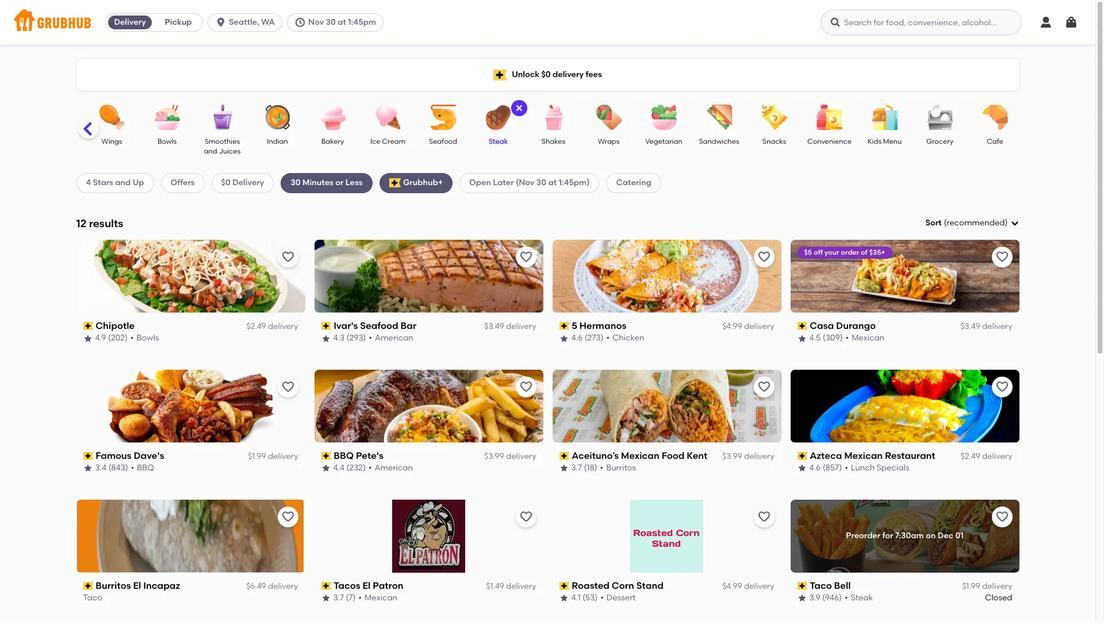 Task type: vqa. For each thing, say whether or not it's contained in the screenshot.
Nov 30 at 1:45pm
yes



Task type: locate. For each thing, give the bounding box(es) containing it.
burritos left incapaz
[[96, 580, 131, 591]]

save this restaurant button for burritos el incapaz
[[277, 506, 298, 527]]

roasted corn stand logo image
[[630, 499, 703, 572]]

0 horizontal spatial $1.99
[[248, 451, 266, 461]]

• right (202)
[[131, 333, 134, 343]]

catering
[[616, 178, 651, 188]]

(857)
[[823, 463, 842, 473]]

delivery
[[553, 69, 584, 79], [268, 321, 298, 331], [506, 321, 536, 331], [744, 321, 774, 331], [982, 321, 1012, 331], [268, 451, 298, 461], [506, 451, 536, 461], [744, 451, 774, 461], [982, 451, 1012, 461], [268, 581, 298, 591], [506, 581, 536, 591], [744, 581, 774, 591], [982, 581, 1012, 591]]

dave's
[[134, 450, 164, 461]]

star icon image
[[83, 334, 92, 343], [321, 334, 330, 343], [559, 334, 568, 343], [797, 334, 806, 343], [83, 464, 92, 473], [321, 464, 330, 473], [559, 464, 568, 473], [797, 464, 806, 473], [321, 594, 330, 603], [559, 594, 568, 603], [797, 594, 806, 603]]

1 vertical spatial grubhub plus flag logo image
[[389, 179, 401, 188]]

$3.99 delivery for bbq pete's
[[484, 451, 536, 461]]

1 horizontal spatial $3.49
[[960, 321, 980, 331]]

casa durango
[[810, 320, 876, 331]]

1 horizontal spatial $1.99 delivery
[[962, 581, 1012, 591]]

0 horizontal spatial $3.99 delivery
[[484, 451, 536, 461]]

1 el from the left
[[133, 580, 141, 591]]

1 vertical spatial american
[[375, 463, 413, 473]]

seattle, wa button
[[208, 13, 287, 32]]

0 horizontal spatial $3.49 delivery
[[484, 321, 536, 331]]

burritos el incapaz
[[96, 580, 180, 591]]

pete's
[[356, 450, 384, 461]]

• down hermanos
[[606, 333, 609, 343]]

famous dave's logo image
[[76, 370, 305, 443]]

30 left minutes
[[291, 178, 301, 188]]

open later (nov 30 at 1:45pm)
[[469, 178, 590, 188]]

1 horizontal spatial bbq
[[334, 450, 354, 461]]

soup image
[[37, 105, 77, 130]]

chipotle logo image
[[76, 240, 305, 313]]

1 horizontal spatial grubhub plus flag logo image
[[493, 69, 507, 80]]

3.4
[[95, 463, 106, 473]]

bowls image
[[147, 105, 187, 130]]

save this restaurant button for ivar's seafood bar
[[516, 247, 536, 267]]

star icon image for roasted corn stand
[[559, 594, 568, 603]]

0 horizontal spatial 3.7
[[333, 593, 344, 603]]

food
[[662, 450, 685, 461]]

0 vertical spatial at
[[338, 17, 346, 27]]

$0 down juices
[[221, 178, 230, 188]]

taco
[[810, 580, 832, 591], [83, 593, 102, 603]]

delivery for burritos el incapaz
[[268, 581, 298, 591]]

burritos down the aceituno's mexican food kent
[[606, 463, 636, 473]]

star icon image left the 3.4
[[83, 464, 92, 473]]

steak right "(946)"
[[851, 593, 873, 603]]

1 horizontal spatial burritos
[[606, 463, 636, 473]]

$4.99 for 5 hermanos
[[722, 321, 742, 331]]

1 $3.49 delivery from the left
[[484, 321, 536, 331]]

$1.99 for bell
[[962, 581, 980, 591]]

1 horizontal spatial $3.99
[[722, 451, 742, 461]]

subscription pass image left azteca
[[797, 452, 807, 460]]

$1.99 delivery for taco bell
[[962, 581, 1012, 591]]

(232)
[[346, 463, 366, 473]]

• for tacos el patron
[[359, 593, 362, 603]]

pickup
[[165, 17, 192, 27]]

1 horizontal spatial • mexican
[[846, 333, 884, 343]]

later
[[493, 178, 514, 188]]

1 horizontal spatial $1.99
[[962, 581, 980, 591]]

• down the "ivar's seafood bar"
[[369, 333, 372, 343]]

taco for taco
[[83, 593, 102, 603]]

and
[[204, 147, 217, 155], [115, 178, 131, 188]]

subscription pass image left taco bell
[[797, 582, 807, 590]]

2 el from the left
[[363, 580, 371, 591]]

grubhub plus flag logo image
[[493, 69, 507, 80], [389, 179, 401, 188]]

1 vertical spatial $4.99 delivery
[[722, 581, 774, 591]]

subscription pass image for azteca mexican restaurant
[[797, 452, 807, 460]]

0 vertical spatial $2.49
[[246, 321, 266, 331]]

cafe image
[[975, 105, 1015, 130]]

• for roasted corn stand
[[600, 593, 604, 603]]

• mexican for durango
[[846, 333, 884, 343]]

subscription pass image left aceituno's
[[559, 452, 569, 460]]

$1.99 delivery
[[248, 451, 298, 461], [962, 581, 1012, 591]]

0 vertical spatial bbq
[[334, 450, 354, 461]]

star icon image left 3.7 (18)
[[559, 464, 568, 473]]

0 vertical spatial american
[[375, 333, 413, 343]]

3.7 left (7)
[[333, 593, 344, 603]]

0 horizontal spatial at
[[338, 17, 346, 27]]

1 $4.99 delivery from the top
[[722, 321, 774, 331]]

1 vertical spatial • american
[[369, 463, 413, 473]]

• american
[[369, 333, 413, 343], [369, 463, 413, 473]]

$0 right unlock
[[541, 69, 551, 79]]

subscription pass image for tacos el patron
[[321, 582, 331, 590]]

1 vertical spatial steak
[[851, 593, 873, 603]]

0 vertical spatial • american
[[369, 333, 413, 343]]

famous dave's
[[96, 450, 164, 461]]

4.6 down azteca
[[809, 463, 821, 473]]

patron
[[373, 580, 403, 591]]

pickup button
[[154, 13, 202, 32]]

snacks
[[762, 137, 786, 145]]

subscription pass image left "chipotle"
[[83, 322, 93, 330]]

Search for food, convenience, alcohol... search field
[[821, 10, 1022, 35]]

30 right nov
[[326, 17, 336, 27]]

smoothies
[[205, 137, 240, 145]]

save this restaurant image for aceituno's mexican food kent
[[757, 380, 771, 394]]

$1.49
[[486, 581, 504, 591]]

3.7
[[571, 463, 582, 473], [333, 593, 344, 603]]

star icon image left 4.1
[[559, 594, 568, 603]]

0 vertical spatial svg image
[[1064, 16, 1078, 29]]

• for 5 hermanos
[[606, 333, 609, 343]]

• mexican for el
[[359, 593, 397, 603]]

mexican
[[852, 333, 884, 343], [621, 450, 659, 461], [844, 450, 883, 461], [365, 593, 397, 603]]

kids menu image
[[865, 105, 905, 130]]

$2.49 for azteca mexican restaurant
[[961, 451, 980, 461]]

subscription pass image left ivar's
[[321, 322, 331, 330]]

0 horizontal spatial $3.49
[[484, 321, 504, 331]]

bbq pete's logo image
[[314, 370, 543, 443]]

$5 off your order of $35+
[[804, 248, 885, 256]]

delivery for roasted corn stand
[[744, 581, 774, 591]]

2 $4.99 from the top
[[722, 581, 742, 591]]

save this restaurant image for roasted corn stand
[[757, 510, 771, 524]]

sort
[[925, 218, 942, 228]]

0 horizontal spatial el
[[133, 580, 141, 591]]

• for casa durango
[[846, 333, 849, 343]]

save this restaurant button for azteca mexican restaurant
[[992, 376, 1012, 397]]

2 $3.99 delivery from the left
[[722, 451, 774, 461]]

4.3
[[333, 333, 345, 343]]

1 horizontal spatial at
[[548, 178, 557, 188]]

seafood
[[429, 137, 457, 145], [360, 320, 398, 331]]

steak down "steak" image
[[489, 137, 508, 145]]

• for aceituno's mexican food kent
[[600, 463, 603, 473]]

2 $3.49 from the left
[[960, 321, 980, 331]]

grubhub plus flag logo image left "grubhub+"
[[389, 179, 401, 188]]

delivery for tacos el patron
[[506, 581, 536, 591]]

4.6 for azteca
[[809, 463, 821, 473]]

0 vertical spatial $4.99
[[722, 321, 742, 331]]

save this restaurant image
[[519, 250, 533, 264], [757, 250, 771, 264], [281, 380, 295, 394], [757, 380, 771, 394], [281, 510, 295, 524], [757, 510, 771, 524], [995, 510, 1009, 524]]

1 vertical spatial delivery
[[232, 178, 264, 188]]

1 horizontal spatial taco
[[810, 580, 832, 591]]

and left up
[[115, 178, 131, 188]]

bowls
[[157, 137, 177, 145], [137, 333, 159, 343]]

0 horizontal spatial taco
[[83, 593, 102, 603]]

1 horizontal spatial 3.7
[[571, 463, 582, 473]]

mexican down "patron"
[[365, 593, 397, 603]]

burritos
[[606, 463, 636, 473], [96, 580, 131, 591]]

• right "(18)"
[[600, 463, 603, 473]]

• mexican down tacos el patron
[[359, 593, 397, 603]]

bbq up 4.4
[[334, 450, 354, 461]]

• for famous dave's
[[131, 463, 134, 473]]

delivery for bbq pete's
[[506, 451, 536, 461]]

$3.99
[[484, 451, 504, 461], [722, 451, 742, 461]]

1 $3.49 from the left
[[484, 321, 504, 331]]

american down the pete's
[[375, 463, 413, 473]]

el right tacos
[[363, 580, 371, 591]]

cream
[[382, 137, 405, 145]]

4.4 (232)
[[333, 463, 366, 473]]

svg image inside seattle, wa button
[[215, 17, 227, 28]]

and inside the smoothies and juices
[[204, 147, 217, 155]]

0 vertical spatial 4.6
[[571, 333, 583, 343]]

ivar's seafood bar
[[334, 320, 416, 331]]

wraps image
[[589, 105, 629, 130]]

subscription pass image for famous dave's
[[83, 452, 93, 460]]

0 horizontal spatial • mexican
[[359, 593, 397, 603]]

star icon image left 4.6 (273)
[[559, 334, 568, 343]]

1 vertical spatial $1.99
[[962, 581, 980, 591]]

bowls down bowls image
[[157, 137, 177, 145]]

subscription pass image left tacos
[[321, 582, 331, 590]]

0 horizontal spatial $2.49 delivery
[[246, 321, 298, 331]]

• right '(53)'
[[600, 593, 604, 603]]

convenience image
[[809, 105, 850, 130]]

delivery left pickup
[[114, 17, 146, 27]]

star icon image left 3.9
[[797, 594, 806, 603]]

(202)
[[108, 333, 128, 343]]

0 horizontal spatial $0
[[221, 178, 230, 188]]

and down smoothies
[[204, 147, 217, 155]]

0 vertical spatial taco
[[810, 580, 832, 591]]

seafood up (293)
[[360, 320, 398, 331]]

main navigation navigation
[[0, 0, 1095, 45]]

(273)
[[585, 333, 603, 343]]

$3.49 for casa durango
[[960, 321, 980, 331]]

• down the pete's
[[369, 463, 372, 473]]

0 horizontal spatial and
[[115, 178, 131, 188]]

subscription pass image left casa on the right of the page
[[797, 322, 807, 330]]

1 horizontal spatial 4.6
[[809, 463, 821, 473]]

bell
[[834, 580, 851, 591]]

2 $3.49 delivery from the left
[[960, 321, 1012, 331]]

delivery
[[114, 17, 146, 27], [232, 178, 264, 188]]

star icon image for chipotle
[[83, 334, 92, 343]]

• for bbq pete's
[[369, 463, 372, 473]]

0 vertical spatial delivery
[[114, 17, 146, 27]]

0 vertical spatial $1.99
[[248, 451, 266, 461]]

azteca mexican restaurant logo image
[[790, 370, 1019, 443]]

• down casa durango
[[846, 333, 849, 343]]

star icon image for casa durango
[[797, 334, 806, 343]]

delivery inside button
[[114, 17, 146, 27]]

bbq down dave's
[[137, 463, 154, 473]]

save this restaurant image for 5 hermanos
[[757, 250, 771, 264]]

star icon image left 4.6 (857)
[[797, 464, 806, 473]]

smoothies and juices image
[[202, 105, 242, 130]]

$2.49
[[246, 321, 266, 331], [961, 451, 980, 461]]

3.7 left "(18)"
[[571, 463, 582, 473]]

taco down burritos el incapaz
[[83, 593, 102, 603]]

subscription pass image
[[321, 322, 331, 330], [559, 322, 569, 330], [797, 322, 807, 330], [83, 452, 93, 460], [321, 452, 331, 460], [797, 452, 807, 460], [83, 582, 93, 590]]

star icon image left 4.4
[[321, 464, 330, 473]]

• down famous dave's
[[131, 463, 134, 473]]

subscription pass image left burritos el incapaz
[[83, 582, 93, 590]]

1 vertical spatial $0
[[221, 178, 230, 188]]

0 horizontal spatial burritos
[[96, 580, 131, 591]]

1 vertical spatial $2.49 delivery
[[961, 451, 1012, 461]]

30 inside button
[[326, 17, 336, 27]]

12
[[76, 217, 86, 230]]

2 $4.99 delivery from the top
[[722, 581, 774, 591]]

0 vertical spatial $1.99 delivery
[[248, 451, 298, 461]]

4.6 for 5
[[571, 333, 583, 343]]

mexican down the durango
[[852, 333, 884, 343]]

star icon image left 4.9
[[83, 334, 92, 343]]

1 vertical spatial and
[[115, 178, 131, 188]]

0 horizontal spatial $1.99 delivery
[[248, 451, 298, 461]]

1 vertical spatial 4.6
[[809, 463, 821, 473]]

30 right (nov
[[536, 178, 546, 188]]

svg image
[[1039, 16, 1053, 29], [215, 17, 227, 28], [294, 17, 306, 28], [830, 17, 841, 28], [514, 104, 524, 113]]

• american down the pete's
[[369, 463, 413, 473]]

delivery down juices
[[232, 178, 264, 188]]

el for burritos
[[133, 580, 141, 591]]

subscription pass image left 'roasted'
[[559, 582, 569, 590]]

$2.49 for chipotle
[[246, 321, 266, 331]]

chicken
[[612, 333, 644, 343]]

1 vertical spatial at
[[548, 178, 557, 188]]

1:45pm
[[348, 17, 376, 27]]

1 vertical spatial burritos
[[96, 580, 131, 591]]

indian image
[[257, 105, 298, 130]]

1 horizontal spatial $2.49 delivery
[[961, 451, 1012, 461]]

seattle,
[[229, 17, 259, 27]]

0 vertical spatial grubhub plus flag logo image
[[493, 69, 507, 80]]

at left 1:45pm
[[338, 17, 346, 27]]

vegetarian
[[645, 137, 682, 145]]

grubhub plus flag logo image for unlock $0 delivery fees
[[493, 69, 507, 80]]

• american down the "ivar's seafood bar"
[[369, 333, 413, 343]]

0 horizontal spatial seafood
[[360, 320, 398, 331]]

nov 30 at 1:45pm button
[[287, 13, 388, 32]]

bowls right (202)
[[137, 333, 159, 343]]

1 $3.99 delivery from the left
[[484, 451, 536, 461]]

4.6 down 5
[[571, 333, 583, 343]]

0 vertical spatial steak
[[489, 137, 508, 145]]

$4.99 delivery
[[722, 321, 774, 331], [722, 581, 774, 591]]

2 horizontal spatial 30
[[536, 178, 546, 188]]

0 vertical spatial $2.49 delivery
[[246, 321, 298, 331]]

wa
[[261, 17, 275, 27]]

up
[[133, 178, 144, 188]]

star icon image for tacos el patron
[[321, 594, 330, 603]]

star icon image left 4.5
[[797, 334, 806, 343]]

american for pete's
[[375, 463, 413, 473]]

1 vertical spatial $1.99 delivery
[[962, 581, 1012, 591]]

closed
[[985, 593, 1012, 603]]

0 horizontal spatial svg image
[[1010, 219, 1019, 228]]

subscription pass image for roasted corn stand
[[559, 582, 569, 590]]

mexican up lunch
[[844, 450, 883, 461]]

1 vertical spatial 3.7
[[333, 593, 344, 603]]

subscription pass image left 5
[[559, 322, 569, 330]]

save this restaurant image for mexican
[[995, 380, 1009, 394]]

seafood down seafood image
[[429, 137, 457, 145]]

aceituno's mexican food kent logo image
[[552, 370, 781, 443]]

0 horizontal spatial $2.49
[[246, 321, 266, 331]]

$2.49 delivery for chipotle
[[246, 321, 298, 331]]

grubhub plus flag logo image left unlock
[[493, 69, 507, 80]]

1 horizontal spatial and
[[204, 147, 217, 155]]

$4.99 delivery for roasted corn stand
[[722, 581, 774, 591]]

1 vertical spatial • mexican
[[359, 593, 397, 603]]

save this restaurant button
[[277, 247, 298, 267], [516, 247, 536, 267], [754, 247, 774, 267], [992, 247, 1012, 267], [277, 376, 298, 397], [516, 376, 536, 397], [754, 376, 774, 397], [992, 376, 1012, 397], [277, 506, 298, 527], [516, 506, 536, 527], [754, 506, 774, 527], [992, 506, 1012, 527]]

specials
[[877, 463, 909, 473]]

1 $4.99 from the top
[[722, 321, 742, 331]]

1 vertical spatial $2.49
[[961, 451, 980, 461]]

american down bar
[[375, 333, 413, 343]]

0 vertical spatial $4.99 delivery
[[722, 321, 774, 331]]

• chicken
[[606, 333, 644, 343]]

save this restaurant image for el
[[519, 510, 533, 524]]

ice cream image
[[368, 105, 408, 130]]

0 vertical spatial and
[[204, 147, 217, 155]]

30 minutes or less
[[291, 178, 363, 188]]

1 horizontal spatial seafood
[[429, 137, 457, 145]]

1 horizontal spatial svg image
[[1064, 16, 1078, 29]]

chipotle
[[96, 320, 135, 331]]

el left incapaz
[[133, 580, 141, 591]]

svg image
[[1064, 16, 1078, 29], [1010, 219, 1019, 228]]

None field
[[925, 217, 1019, 229]]

0 vertical spatial 3.7
[[571, 463, 582, 473]]

4.6 (273)
[[571, 333, 603, 343]]

subscription pass image left famous
[[83, 452, 93, 460]]

subscription pass image left bbq pete's
[[321, 452, 331, 460]]

0 horizontal spatial delivery
[[114, 17, 146, 27]]

0 vertical spatial $0
[[541, 69, 551, 79]]

4.5 (309)
[[809, 333, 843, 343]]

$3.49 for ivar's seafood bar
[[484, 321, 504, 331]]

subscription pass image for 5 hermanos
[[559, 322, 569, 330]]

1 horizontal spatial $3.49 delivery
[[960, 321, 1012, 331]]

subscription pass image
[[83, 322, 93, 330], [559, 452, 569, 460], [321, 582, 331, 590], [559, 582, 569, 590], [797, 582, 807, 590]]

(
[[944, 218, 947, 228]]

(53)
[[583, 593, 598, 603]]

american
[[375, 333, 413, 343], [375, 463, 413, 473]]

• right (7)
[[359, 593, 362, 603]]

0 horizontal spatial bbq
[[137, 463, 154, 473]]

save this restaurant image
[[281, 250, 295, 264], [995, 250, 1009, 264], [519, 380, 533, 394], [995, 380, 1009, 394], [519, 510, 533, 524]]

1 horizontal spatial $3.99 delivery
[[722, 451, 774, 461]]

2 $3.99 from the left
[[722, 451, 742, 461]]

at left '1:45pm)'
[[548, 178, 557, 188]]

star icon image left "3.7 (7)" at the bottom of page
[[321, 594, 330, 603]]

steak image
[[478, 105, 518, 130]]

3.7 for aceituno's mexican food kent
[[571, 463, 582, 473]]

cafe
[[987, 137, 1003, 145]]

taco up the 3.9 (946) at the right bottom of the page
[[810, 580, 832, 591]]

grubhub plus flag logo image for grubhub+
[[389, 179, 401, 188]]

0 horizontal spatial $3.99
[[484, 451, 504, 461]]

1 horizontal spatial el
[[363, 580, 371, 591]]

1 horizontal spatial $2.49
[[961, 451, 980, 461]]

4.1
[[571, 593, 581, 603]]

1 horizontal spatial 30
[[326, 17, 336, 27]]

grocery image
[[920, 105, 960, 130]]

azteca mexican restaurant
[[810, 450, 935, 461]]

star icon image left 4.3
[[321, 334, 330, 343]]

• mexican down the durango
[[846, 333, 884, 343]]

0 vertical spatial • mexican
[[846, 333, 884, 343]]

0 horizontal spatial grubhub plus flag logo image
[[389, 179, 401, 188]]

0 horizontal spatial 30
[[291, 178, 301, 188]]

1 vertical spatial $4.99
[[722, 581, 742, 591]]

• right (857) on the bottom right
[[845, 463, 848, 473]]

indian
[[267, 137, 288, 145]]

subscription pass image for taco bell
[[797, 582, 807, 590]]

kids
[[868, 137, 882, 145]]

1 $3.99 from the left
[[484, 451, 504, 461]]

4.6 (857)
[[809, 463, 842, 473]]

svg image inside nov 30 at 1:45pm button
[[294, 17, 306, 28]]

restaurant
[[885, 450, 935, 461]]

1 horizontal spatial $0
[[541, 69, 551, 79]]

save this restaurant button for taco bell
[[992, 506, 1012, 527]]

1 vertical spatial taco
[[83, 593, 102, 603]]

save this restaurant image for ivar's seafood bar
[[519, 250, 533, 264]]

1 vertical spatial seafood
[[360, 320, 398, 331]]

0 horizontal spatial 4.6
[[571, 333, 583, 343]]



Task type: describe. For each thing, give the bounding box(es) containing it.
0 vertical spatial bowls
[[157, 137, 177, 145]]

$3.99 delivery for aceituno's mexican food kent
[[722, 451, 774, 461]]

minutes
[[303, 178, 333, 188]]

4.4
[[333, 463, 344, 473]]

3.4 (843)
[[95, 463, 128, 473]]

less
[[345, 178, 363, 188]]

$4.99 for roasted corn stand
[[722, 581, 742, 591]]

01
[[955, 531, 964, 540]]

subscription pass image for bbq pete's
[[321, 452, 331, 460]]

1 vertical spatial bowls
[[137, 333, 159, 343]]

bar
[[401, 320, 416, 331]]

grocery
[[926, 137, 953, 145]]

on
[[926, 531, 936, 540]]

menu
[[883, 137, 902, 145]]

or
[[335, 178, 344, 188]]

delivery button
[[106, 13, 154, 32]]

for
[[882, 531, 893, 540]]

open
[[469, 178, 491, 188]]

• american for seafood
[[369, 333, 413, 343]]

save this restaurant image for taco bell
[[995, 510, 1009, 524]]

1 horizontal spatial delivery
[[232, 178, 264, 188]]

snacks image
[[754, 105, 794, 130]]

dessert
[[607, 593, 636, 603]]

$1.99 for dave's
[[248, 451, 266, 461]]

(293)
[[346, 333, 366, 343]]

• for ivar's seafood bar
[[369, 333, 372, 343]]

• bowls
[[131, 333, 159, 343]]

7:30am
[[895, 531, 924, 540]]

4
[[86, 178, 91, 188]]

none field containing sort
[[925, 217, 1019, 229]]

1 horizontal spatial steak
[[851, 593, 873, 603]]

delivery for aceituno's mexican food kent
[[744, 451, 774, 461]]

ivar's seafood bar logo image
[[314, 240, 543, 313]]

el for tacos
[[363, 580, 371, 591]]

$3.99 for bbq pete's
[[484, 451, 504, 461]]

5
[[572, 320, 577, 331]]

delivery for 5 hermanos
[[744, 321, 774, 331]]

star icon image for aceituno's mexican food kent
[[559, 464, 568, 473]]

preorder for 7:30am on dec 01
[[846, 531, 964, 540]]

casa durango logo image
[[790, 240, 1019, 313]]

4.9 (202)
[[95, 333, 128, 343]]

vegetarian image
[[644, 105, 684, 130]]

$4.99 delivery for 5 hermanos
[[722, 321, 774, 331]]

$1.99 delivery for famous dave's
[[248, 451, 298, 461]]

$3.49 delivery for casa durango
[[960, 321, 1012, 331]]

$5
[[804, 248, 812, 256]]

bakery image
[[313, 105, 353, 130]]

taco bell
[[810, 580, 851, 591]]

save this restaurant button for famous dave's
[[277, 376, 298, 397]]

of
[[861, 248, 868, 256]]

unlock
[[512, 69, 539, 79]]

sandwiches
[[699, 137, 739, 145]]

subscription pass image for aceituno's mexican food kent
[[559, 452, 569, 460]]

lunch
[[851, 463, 875, 473]]

12 results
[[76, 217, 123, 230]]

save this restaurant button for tacos el patron
[[516, 506, 536, 527]]

bakery
[[321, 137, 344, 145]]

at inside button
[[338, 17, 346, 27]]

delivery for chipotle
[[268, 321, 298, 331]]

1 vertical spatial bbq
[[137, 463, 154, 473]]

5 hermanos logo image
[[552, 240, 781, 313]]

ice cream
[[370, 137, 405, 145]]

(946)
[[822, 593, 842, 603]]

ice
[[370, 137, 380, 145]]

• down bell
[[845, 593, 848, 603]]

$3.49 delivery for ivar's seafood bar
[[484, 321, 536, 331]]

off
[[814, 248, 823, 256]]

star icon image for ivar's seafood bar
[[321, 334, 330, 343]]

)
[[1005, 218, 1008, 228]]

$0 delivery
[[221, 178, 264, 188]]

0 vertical spatial burritos
[[606, 463, 636, 473]]

3.7 (7)
[[333, 593, 356, 603]]

save this restaurant button for roasted corn stand
[[754, 506, 774, 527]]

seattle, wa
[[229, 17, 275, 27]]

star icon image for azteca mexican restaurant
[[797, 464, 806, 473]]

dec
[[938, 531, 953, 540]]

american for seafood
[[375, 333, 413, 343]]

taco for taco bell
[[810, 580, 832, 591]]

star icon image for famous dave's
[[83, 464, 92, 473]]

1 vertical spatial svg image
[[1010, 219, 1019, 228]]

preorder
[[846, 531, 880, 540]]

grubhub+
[[403, 178, 443, 188]]

smoothies and juices
[[204, 137, 241, 155]]

aceituno's mexican food kent
[[572, 450, 707, 461]]

convenience
[[807, 137, 852, 145]]

seafood image
[[423, 105, 463, 130]]

subscription pass image for chipotle
[[83, 322, 93, 330]]

delivery for taco bell
[[982, 581, 1012, 591]]

$2.49 delivery for azteca mexican restaurant
[[961, 451, 1012, 461]]

azteca
[[810, 450, 842, 461]]

• for chipotle
[[131, 333, 134, 343]]

save this restaurant image for pete's
[[519, 380, 533, 394]]

delivery for azteca mexican restaurant
[[982, 451, 1012, 461]]

kent
[[687, 450, 707, 461]]

shakes
[[542, 137, 565, 145]]

mexican up • burritos
[[621, 450, 659, 461]]

durango
[[836, 320, 876, 331]]

• steak
[[845, 593, 873, 603]]

save this restaurant image for famous dave's
[[281, 380, 295, 394]]

3.7 for tacos el patron
[[333, 593, 344, 603]]

sandwiches image
[[699, 105, 739, 130]]

juices
[[219, 147, 241, 155]]

burritos el incapaz logo image
[[76, 499, 305, 572]]

subscription pass image for burritos el incapaz
[[83, 582, 93, 590]]

save this restaurant button for bbq pete's
[[516, 376, 536, 397]]

$3.99 for aceituno's mexican food kent
[[722, 451, 742, 461]]

3.9 (946)
[[809, 593, 842, 603]]

nov
[[308, 17, 324, 27]]

0 vertical spatial seafood
[[429, 137, 457, 145]]

svg image inside main navigation navigation
[[1064, 16, 1078, 29]]

star icon image for bbq pete's
[[321, 464, 330, 473]]

delivery for famous dave's
[[268, 451, 298, 461]]

subscription pass image for casa durango
[[797, 322, 807, 330]]

shakes image
[[533, 105, 574, 130]]

delivery for ivar's seafood bar
[[506, 321, 536, 331]]

delivery for casa durango
[[982, 321, 1012, 331]]

0 horizontal spatial steak
[[489, 137, 508, 145]]

roasted
[[572, 580, 610, 591]]

1:45pm)
[[559, 178, 590, 188]]

stand
[[636, 580, 663, 591]]

order
[[841, 248, 859, 256]]

save this restaurant button for chipotle
[[277, 247, 298, 267]]

save this restaurant button for aceituno's mexican food kent
[[754, 376, 774, 397]]

subscription pass image for ivar's seafood bar
[[321, 322, 331, 330]]

$6.49
[[246, 581, 266, 591]]

• for azteca mexican restaurant
[[845, 463, 848, 473]]

your
[[824, 248, 839, 256]]

$35+
[[869, 248, 885, 256]]

hermanos
[[579, 320, 626, 331]]

$6.49 delivery
[[246, 581, 298, 591]]

save this restaurant image for burritos el incapaz
[[281, 510, 295, 524]]

wings image
[[92, 105, 132, 130]]

4.9
[[95, 333, 106, 343]]

• lunch specials
[[845, 463, 909, 473]]

aceituno's
[[572, 450, 619, 461]]

wings
[[102, 137, 122, 145]]

• dessert
[[600, 593, 636, 603]]

nov 30 at 1:45pm
[[308, 17, 376, 27]]

• american for pete's
[[369, 463, 413, 473]]

4.3 (293)
[[333, 333, 366, 343]]

casa
[[810, 320, 834, 331]]

save this restaurant button for 5 hermanos
[[754, 247, 774, 267]]

tacos el patron
[[334, 580, 403, 591]]

offers
[[171, 178, 195, 188]]

tacos el patron logo image
[[392, 499, 465, 572]]

star icon image for 5 hermanos
[[559, 334, 568, 343]]

corn
[[612, 580, 634, 591]]

roasted corn stand
[[572, 580, 663, 591]]

(843)
[[108, 463, 128, 473]]



